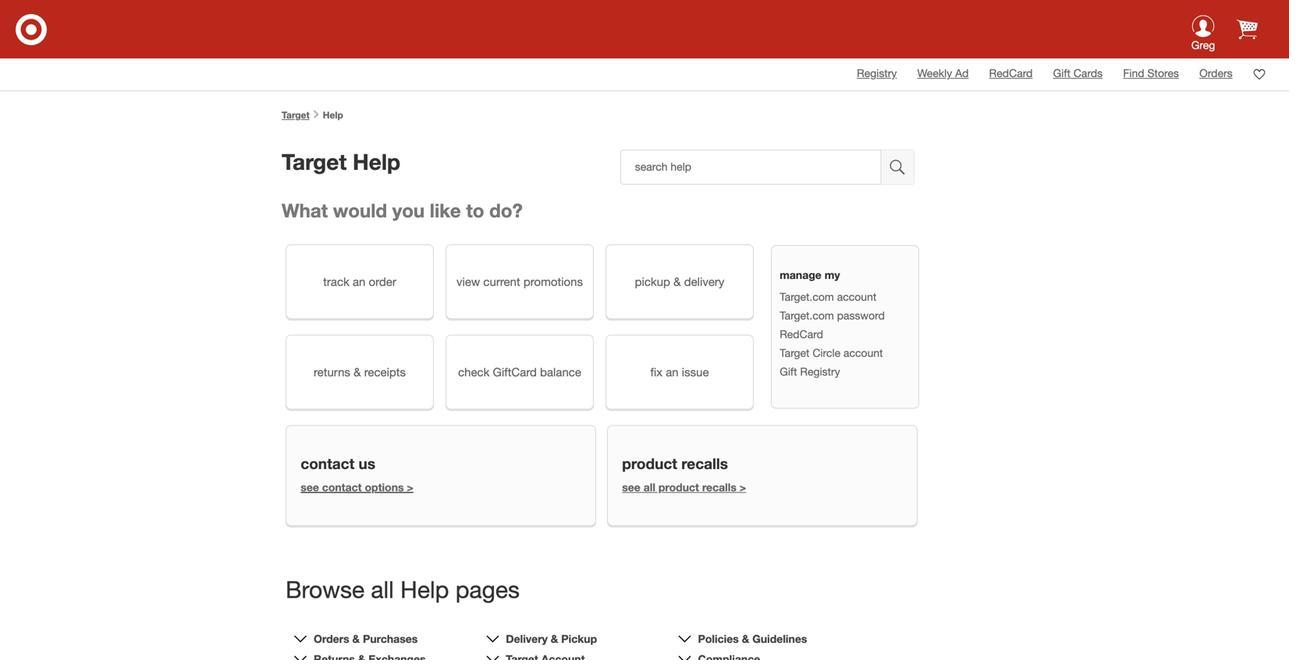 Task type: vqa. For each thing, say whether or not it's contained in the screenshot.
balance
yes



Task type: describe. For each thing, give the bounding box(es) containing it.
0 vertical spatial contact
[[301, 455, 354, 473]]

view current promotions link
[[446, 245, 594, 319]]

order
[[369, 275, 396, 289]]

giftcard
[[493, 365, 537, 379]]

see all product recalls >
[[622, 482, 746, 494]]

greg link
[[1180, 15, 1227, 59]]

see all product recalls > link
[[622, 482, 746, 494]]

redcard inside target.com account target.com password redcard target circle account gift registry
[[780, 328, 823, 341]]

manage
[[780, 269, 822, 282]]

all for browse
[[371, 577, 394, 604]]

my target.com shopping cart image
[[1237, 19, 1258, 40]]

manage my
[[780, 269, 840, 282]]

1 horizontal spatial redcard
[[989, 67, 1033, 80]]

gift cards
[[1053, 67, 1103, 80]]

stores
[[1147, 67, 1179, 80]]

see for see contact options >
[[301, 482, 319, 494]]

what
[[282, 199, 328, 222]]

1 vertical spatial account
[[843, 347, 883, 360]]

orders & purchases
[[314, 633, 418, 646]]

find stores
[[1123, 67, 1179, 80]]

redcard link for target.com password
[[780, 328, 823, 341]]

pickup & delivery link
[[605, 245, 754, 319]]

target help
[[282, 149, 400, 175]]

policies & guidelines
[[698, 633, 807, 646]]

delivery & pickup link
[[506, 633, 597, 646]]

weekly
[[917, 67, 952, 80]]

pickup
[[635, 275, 670, 289]]

target.com password link
[[780, 309, 885, 322]]

weekly ad
[[917, 67, 969, 80]]

an for fix
[[666, 365, 679, 379]]

an for track
[[353, 275, 365, 289]]

2 target.com from the top
[[780, 309, 834, 322]]

track an order
[[323, 275, 396, 289]]

redcard link for weekly ad
[[989, 67, 1033, 80]]

issue
[[682, 365, 709, 379]]

us
[[359, 455, 375, 473]]

receipts
[[364, 365, 406, 379]]

target link
[[282, 110, 310, 121]]

orders for orders & purchases
[[314, 633, 349, 646]]

promotions
[[523, 275, 583, 289]]

0 vertical spatial help
[[323, 110, 343, 121]]

pickup & delivery
[[635, 275, 724, 289]]

fix an issue
[[650, 365, 709, 379]]

0 vertical spatial recalls
[[681, 455, 728, 473]]

1 target.com from the top
[[780, 290, 834, 303]]

registry link
[[857, 67, 897, 80]]

target.com account target.com password redcard target circle account gift registry
[[780, 290, 885, 378]]

to
[[466, 199, 484, 222]]

my
[[825, 269, 840, 282]]

search help text field
[[620, 150, 881, 185]]

pages
[[455, 577, 520, 604]]

gift inside target.com account target.com password redcard target circle account gift registry
[[780, 365, 797, 378]]



Task type: locate. For each thing, give the bounding box(es) containing it.
greg
[[1191, 39, 1215, 51]]

& for receipts
[[354, 365, 361, 379]]

orders
[[1199, 67, 1233, 80], [314, 633, 349, 646]]

1 vertical spatial target
[[282, 149, 347, 175]]

1 horizontal spatial see
[[622, 482, 640, 494]]

returns & receipts link
[[286, 335, 434, 410]]

returns
[[314, 365, 350, 379]]

1 vertical spatial registry
[[800, 365, 840, 378]]

product
[[622, 455, 677, 473], [658, 482, 699, 494]]

0 vertical spatial registry
[[857, 67, 897, 80]]

registry left weekly
[[857, 67, 897, 80]]

target.com account link
[[780, 290, 876, 303]]

delivery
[[684, 275, 724, 289]]

gift registry link
[[780, 365, 840, 378]]

do?
[[489, 199, 523, 222]]

redcard link
[[989, 67, 1033, 80], [780, 328, 823, 341]]

contact up see contact options > link
[[301, 455, 354, 473]]

2 vertical spatial target
[[780, 347, 809, 360]]

& right pickup
[[673, 275, 681, 289]]

0 vertical spatial all
[[643, 482, 655, 494]]

redcard up circle
[[780, 328, 823, 341]]

you
[[392, 199, 425, 222]]

all up purchases at the bottom of page
[[371, 577, 394, 604]]

& right returns
[[354, 365, 361, 379]]

like
[[430, 199, 461, 222]]

& for guidelines
[[742, 633, 749, 646]]

track
[[323, 275, 349, 289]]

pickup
[[561, 633, 597, 646]]

recalls down product recalls
[[702, 482, 737, 494]]

0 horizontal spatial orders
[[314, 633, 349, 646]]

orders & purchases link
[[314, 633, 418, 646]]

gift down target circle account link
[[780, 365, 797, 378]]

find stores link
[[1123, 67, 1179, 80]]

weekly ad link
[[917, 67, 969, 80]]

help element
[[323, 110, 343, 121]]

contact
[[301, 455, 354, 473], [322, 482, 362, 494]]

1 vertical spatial contact
[[322, 482, 362, 494]]

0 horizontal spatial redcard
[[780, 328, 823, 341]]

recalls up see all product recalls > link
[[681, 455, 728, 473]]

current
[[483, 275, 520, 289]]

account up password
[[837, 290, 876, 303]]

track an order link
[[286, 245, 434, 319]]

& left purchases at the bottom of page
[[352, 633, 360, 646]]

redcard
[[989, 67, 1033, 80], [780, 328, 823, 341]]

options
[[365, 482, 404, 494]]

see contact options > link
[[301, 482, 413, 494]]

1 horizontal spatial orders
[[1199, 67, 1233, 80]]

0 vertical spatial redcard
[[989, 67, 1033, 80]]

gift cards link
[[1053, 67, 1103, 80]]

see down contact us
[[301, 482, 319, 494]]

redcard right ad
[[989, 67, 1033, 80]]

target up gift registry link
[[780, 347, 809, 360]]

cards
[[1074, 67, 1103, 80]]

0 vertical spatial gift
[[1053, 67, 1070, 80]]

& left pickup
[[551, 633, 558, 646]]

1 > from the left
[[407, 482, 413, 494]]

0 horizontal spatial an
[[353, 275, 365, 289]]

0 horizontal spatial redcard link
[[780, 328, 823, 341]]

1 vertical spatial help
[[353, 149, 400, 175]]

product recalls
[[622, 455, 728, 473]]

find
[[1123, 67, 1144, 80]]

orders for "orders" link
[[1199, 67, 1233, 80]]

gift
[[1053, 67, 1070, 80], [780, 365, 797, 378]]

an right fix on the bottom right of the page
[[666, 365, 679, 379]]

fix
[[650, 365, 662, 379]]

2 see from the left
[[622, 482, 640, 494]]

delivery & pickup
[[506, 633, 597, 646]]

registry inside target.com account target.com password redcard target circle account gift registry
[[800, 365, 840, 378]]

0 horizontal spatial all
[[371, 577, 394, 604]]

target for target 'link'
[[282, 110, 310, 121]]

browse
[[286, 577, 364, 604]]

see
[[301, 482, 319, 494], [622, 482, 640, 494]]

0 vertical spatial target.com
[[780, 290, 834, 303]]

& for purchases
[[352, 633, 360, 646]]

1 vertical spatial redcard
[[780, 328, 823, 341]]

1 horizontal spatial all
[[643, 482, 655, 494]]

target for target help
[[282, 149, 347, 175]]

account right circle
[[843, 347, 883, 360]]

1 vertical spatial recalls
[[702, 482, 737, 494]]

2 vertical spatial help
[[400, 577, 449, 604]]

& for pickup
[[551, 633, 558, 646]]

registry
[[857, 67, 897, 80], [800, 365, 840, 378]]

1 vertical spatial orders
[[314, 633, 349, 646]]

help up purchases at the bottom of page
[[400, 577, 449, 604]]

0 vertical spatial an
[[353, 275, 365, 289]]

1 see from the left
[[301, 482, 319, 494]]

ad
[[955, 67, 969, 80]]

delivery
[[506, 633, 548, 646]]

0 vertical spatial orders
[[1199, 67, 1233, 80]]

target
[[282, 110, 310, 121], [282, 149, 347, 175], [780, 347, 809, 360]]

policies & guidelines link
[[698, 633, 807, 646]]

0 horizontal spatial registry
[[800, 365, 840, 378]]

0 horizontal spatial >
[[407, 482, 413, 494]]

target.com down manage my
[[780, 290, 834, 303]]

1 horizontal spatial gift
[[1053, 67, 1070, 80]]

recalls
[[681, 455, 728, 473], [702, 482, 737, 494]]

all for see
[[643, 482, 655, 494]]

target inside target.com account target.com password redcard target circle account gift registry
[[780, 347, 809, 360]]

policies
[[698, 633, 739, 646]]

>
[[407, 482, 413, 494], [740, 482, 746, 494]]

see contact options >
[[301, 482, 413, 494]]

0 vertical spatial redcard link
[[989, 67, 1033, 80]]

&
[[673, 275, 681, 289], [354, 365, 361, 379], [352, 633, 360, 646], [551, 633, 558, 646], [742, 633, 749, 646]]

target left help element
[[282, 110, 310, 121]]

1 vertical spatial all
[[371, 577, 394, 604]]

1 vertical spatial product
[[658, 482, 699, 494]]

redcard link up circle
[[780, 328, 823, 341]]

1 vertical spatial redcard link
[[780, 328, 823, 341]]

check giftcard balance
[[458, 365, 581, 379]]

0 horizontal spatial see
[[301, 482, 319, 494]]

product down product recalls
[[658, 482, 699, 494]]

1 vertical spatial target.com
[[780, 309, 834, 322]]

orders down browse
[[314, 633, 349, 646]]

help right target 'link'
[[323, 110, 343, 121]]

None image field
[[881, 150, 915, 185]]

view current promotions
[[456, 275, 583, 289]]

target circle account link
[[780, 347, 883, 360]]

1 horizontal spatial an
[[666, 365, 679, 379]]

all down product recalls
[[643, 482, 655, 494]]

1 vertical spatial an
[[666, 365, 679, 379]]

check giftcard balance link
[[446, 335, 594, 410]]

fix an issue link
[[605, 335, 754, 410]]

returns & receipts
[[314, 365, 406, 379]]

view
[[456, 275, 480, 289]]

target.com
[[780, 290, 834, 303], [780, 309, 834, 322]]

browse all help pages
[[286, 577, 520, 604]]

help up would
[[353, 149, 400, 175]]

contact us
[[301, 455, 375, 473]]

account
[[837, 290, 876, 303], [843, 347, 883, 360]]

circle
[[813, 347, 840, 360]]

0 horizontal spatial gift
[[780, 365, 797, 378]]

orders link
[[1199, 67, 1233, 80]]

1 horizontal spatial registry
[[857, 67, 897, 80]]

1 horizontal spatial >
[[740, 482, 746, 494]]

target.com down target.com account link at the right
[[780, 309, 834, 322]]

all
[[643, 482, 655, 494], [371, 577, 394, 604]]

see for see all product recalls >
[[622, 482, 640, 494]]

gift left cards
[[1053, 67, 1070, 80]]

an
[[353, 275, 365, 289], [666, 365, 679, 379]]

product up see all product recalls > link
[[622, 455, 677, 473]]

would
[[333, 199, 387, 222]]

1 horizontal spatial redcard link
[[989, 67, 1033, 80]]

password
[[837, 309, 885, 322]]

0 vertical spatial target
[[282, 110, 310, 121]]

1 vertical spatial gift
[[780, 365, 797, 378]]

target.com home image
[[16, 14, 47, 45]]

& for delivery
[[673, 275, 681, 289]]

check
[[458, 365, 490, 379]]

2 > from the left
[[740, 482, 746, 494]]

see down product recalls
[[622, 482, 640, 494]]

balance
[[540, 365, 581, 379]]

contact down contact us
[[322, 482, 362, 494]]

redcard link right ad
[[989, 67, 1033, 80]]

0 vertical spatial account
[[837, 290, 876, 303]]

target up what in the top left of the page
[[282, 149, 347, 175]]

0 vertical spatial product
[[622, 455, 677, 473]]

guidelines
[[752, 633, 807, 646]]

& right the policies
[[742, 633, 749, 646]]

favorites image
[[1253, 68, 1266, 81]]

an right track on the left top of the page
[[353, 275, 365, 289]]

what would you like to do?
[[282, 199, 523, 222]]

registry down circle
[[800, 365, 840, 378]]

icon image
[[1192, 15, 1215, 37]]

help
[[323, 110, 343, 121], [353, 149, 400, 175], [400, 577, 449, 604]]

purchases
[[363, 633, 418, 646]]

orders down greg
[[1199, 67, 1233, 80]]



